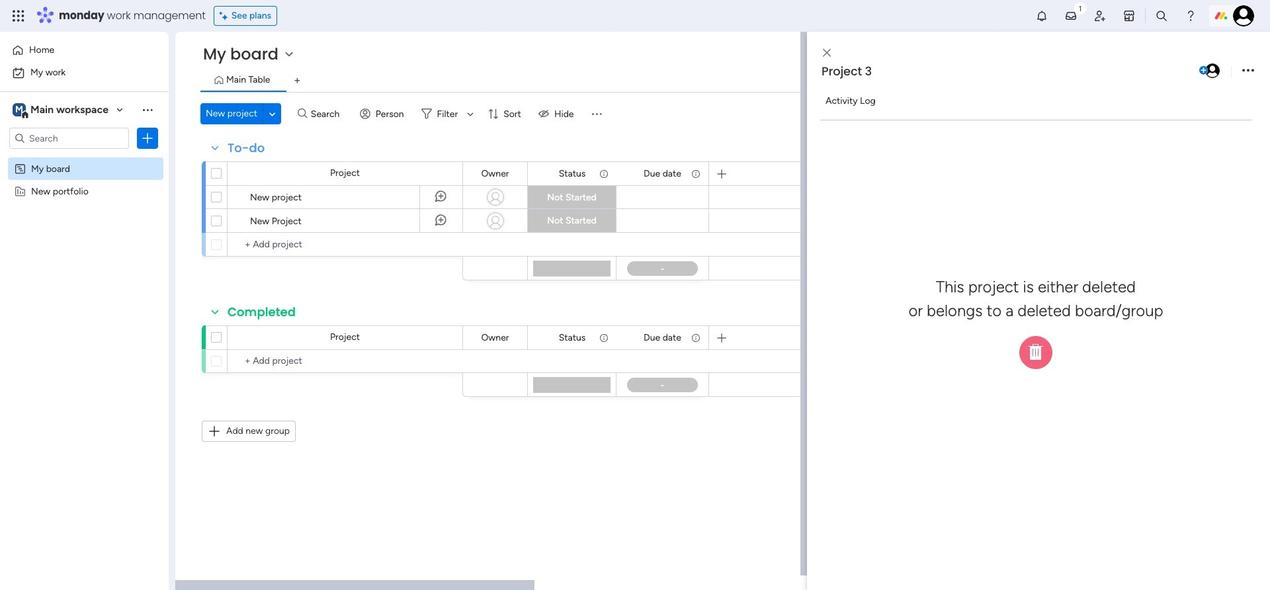 Task type: describe. For each thing, give the bounding box(es) containing it.
0 vertical spatial option
[[8, 40, 161, 61]]

dapulse addbtn image
[[1200, 66, 1209, 75]]

monday marketplace image
[[1123, 9, 1136, 23]]

see plans image
[[220, 9, 231, 23]]

1 vertical spatial option
[[8, 62, 161, 83]]

0 horizontal spatial options image
[[141, 132, 154, 145]]

close image
[[823, 48, 831, 58]]

workspace options image
[[141, 103, 154, 116]]

2 vertical spatial option
[[0, 157, 169, 159]]

update feed image
[[1065, 9, 1078, 23]]

column information image
[[599, 333, 610, 343]]

menu image
[[590, 107, 603, 120]]

arrow down image
[[463, 106, 479, 122]]



Task type: vqa. For each thing, say whether or not it's contained in the screenshot.
work
no



Task type: locate. For each thing, give the bounding box(es) containing it.
None field
[[819, 63, 1197, 80], [224, 140, 268, 157], [478, 166, 513, 181], [556, 166, 589, 181], [641, 166, 685, 181], [224, 304, 299, 321], [478, 331, 513, 345], [556, 331, 589, 345], [641, 331, 685, 345], [819, 63, 1197, 80], [224, 140, 268, 157], [478, 166, 513, 181], [556, 166, 589, 181], [641, 166, 685, 181], [224, 304, 299, 321], [478, 331, 513, 345], [556, 331, 589, 345], [641, 331, 685, 345]]

options image down workspace options image
[[141, 132, 154, 145]]

add view image
[[295, 76, 300, 86]]

option
[[8, 40, 161, 61], [8, 62, 161, 83], [0, 157, 169, 159]]

list box
[[0, 155, 169, 381]]

1 vertical spatial jacob simon image
[[1205, 62, 1222, 79]]

0 vertical spatial jacob simon image
[[1234, 5, 1255, 26]]

search everything image
[[1156, 9, 1169, 23]]

1 horizontal spatial jacob simon image
[[1234, 5, 1255, 26]]

1 horizontal spatial options image
[[1243, 62, 1255, 80]]

invite members image
[[1094, 9, 1107, 23]]

1 image
[[1075, 1, 1087, 16]]

Search field
[[308, 105, 347, 123]]

options image
[[1243, 62, 1255, 80], [141, 132, 154, 145]]

help image
[[1185, 9, 1198, 23]]

workspace selection element
[[13, 102, 111, 119]]

v2 search image
[[298, 106, 308, 121]]

0 vertical spatial options image
[[1243, 62, 1255, 80]]

tab
[[287, 70, 308, 91]]

angle down image
[[269, 109, 276, 119]]

jacob simon image
[[1234, 5, 1255, 26], [1205, 62, 1222, 79]]

select product image
[[12, 9, 25, 23]]

workspace image
[[13, 103, 26, 117]]

options image right the dapulse addbtn icon
[[1243, 62, 1255, 80]]

tab list
[[201, 70, 1244, 92]]

1 vertical spatial options image
[[141, 132, 154, 145]]

notifications image
[[1036, 9, 1049, 23]]

0 horizontal spatial jacob simon image
[[1205, 62, 1222, 79]]

column information image
[[599, 168, 610, 179], [691, 168, 702, 179], [691, 333, 702, 343]]

Search in workspace field
[[28, 131, 111, 146]]



